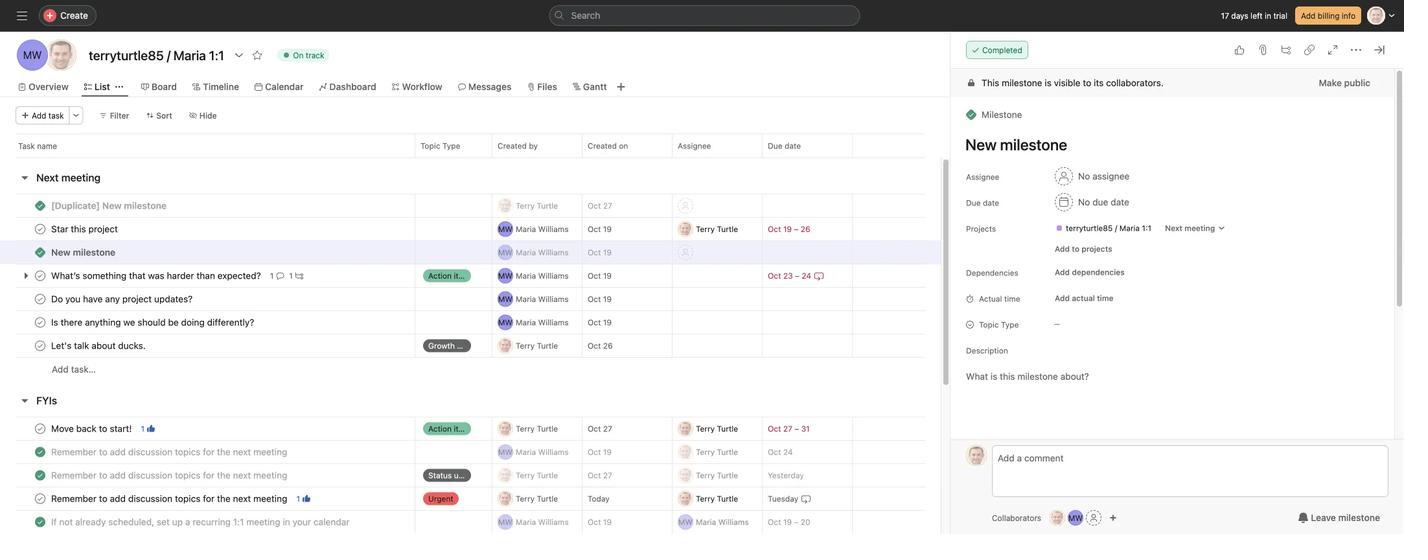 Task type: describe. For each thing, give the bounding box(es) containing it.
due inside main content
[[967, 198, 981, 207]]

dependencies
[[967, 268, 1019, 277]]

on track
[[293, 51, 325, 60]]

oct 27 – 31
[[768, 424, 810, 433]]

public
[[1345, 77, 1371, 88]]

terryturtle85 / maria 1:1
[[1066, 224, 1152, 233]]

mw for creator for what's something that was harder than expected? cell
[[499, 271, 513, 280]]

date inside no due date dropdown button
[[1111, 197, 1130, 207]]

type inside row
[[443, 141, 461, 150]]

Is there anything we should be doing differently? text field
[[49, 316, 258, 329]]

26 inside row
[[603, 341, 613, 350]]

topic inside new milestone dialog
[[980, 320, 999, 329]]

update
[[454, 471, 480, 480]]

milestone for leave
[[1339, 512, 1381, 523]]

leave
[[1312, 512, 1337, 523]]

board
[[152, 81, 177, 92]]

add billing info
[[1302, 11, 1356, 20]]

info
[[1343, 11, 1356, 20]]

1 for urgent
[[297, 494, 300, 503]]

add task button
[[16, 106, 70, 124]]

terry turtle inside creator for move back to start! cell
[[516, 424, 558, 433]]

mw for creator for if not already scheduled, set up a recurring 1:1 meeting in your calendar cell
[[499, 518, 513, 527]]

— button
[[1050, 315, 1127, 333]]

/
[[1116, 224, 1118, 233]]

collapse task list for this section image
[[19, 172, 30, 183]]

action item button inside row
[[416, 264, 492, 288]]

status
[[429, 471, 452, 480]]

terryturtle85 / maria 1:1 link
[[1051, 222, 1157, 235]]

remember to add discussion topics for the next meeting text field for mw
[[49, 446, 291, 459]]

1 remember to add discussion topics for the next meeting cell from the top
[[0, 440, 416, 464]]

add dependencies
[[1055, 268, 1125, 277]]

on
[[619, 141, 628, 150]]

maria williams for creator for star this project "cell"
[[516, 225, 569, 234]]

overview
[[29, 81, 69, 92]]

gantt link
[[573, 80, 607, 94]]

next meeting button
[[1160, 219, 1232, 237]]

due date inside main content
[[967, 198, 1000, 207]]

add actual time button
[[1050, 289, 1120, 307]]

maria williams for creator for is there anything we should be doing differently? cell
[[516, 318, 569, 327]]

maria williams for creator for new milestone cell on the left of the page
[[516, 248, 569, 257]]

what's something that was harder than expected? cell
[[0, 264, 416, 288]]

add for add actual time
[[1055, 294, 1070, 303]]

add actual time
[[1055, 294, 1114, 303]]

oct 19 for creator for is there anything we should be doing differently? cell
[[588, 318, 612, 327]]

turtle inside creator for let's talk about ducks. cell
[[537, 341, 558, 350]]

Move back to start! text field
[[49, 422, 136, 435]]

row containing task name
[[0, 134, 951, 158]]

urgent
[[429, 494, 454, 503]]

growth conversation
[[429, 341, 504, 350]]

leave milestone
[[1312, 512, 1381, 523]]

meeting inside button
[[61, 171, 101, 184]]

completed image inside move back to start! cell
[[32, 421, 48, 437]]

actual
[[1072, 294, 1096, 303]]

show options image
[[234, 50, 245, 60]]

task
[[49, 111, 64, 120]]

list
[[95, 81, 110, 92]]

header fyis tree grid
[[0, 417, 941, 534]]

completed milestone image
[[35, 201, 45, 211]]

Completed milestone checkbox
[[35, 247, 45, 258]]

milestone for this
[[1002, 77, 1043, 88]]

23
[[784, 271, 793, 280]]

remember to add discussion topics for the next meeting cell for status update
[[0, 464, 416, 488]]

1 for action item
[[141, 424, 145, 433]]

completed checkbox inside the 'star this project' cell
[[32, 221, 48, 237]]

action item button inside header fyis tree grid
[[416, 417, 492, 441]]

dashboard link
[[319, 80, 376, 94]]

add billing info button
[[1296, 6, 1362, 25]]

completed milestone image
[[35, 247, 45, 258]]

17 days left in trial
[[1222, 11, 1288, 20]]

— for — popup button
[[423, 249, 429, 256]]

leave milestone button
[[1290, 506, 1389, 530]]

add for add billing info
[[1302, 11, 1316, 20]]

type inside main content
[[1002, 320, 1019, 329]]

in
[[1266, 11, 1272, 20]]

maria inside new milestone dialog
[[1120, 224, 1140, 233]]

row containing action item
[[0, 264, 941, 288]]

[duplicate] new milestone cell
[[0, 194, 416, 218]]

this milestone is visible to its collaborators.
[[982, 77, 1164, 88]]

to inside 'button'
[[1072, 244, 1080, 253]]

completed checkbox for is there anything we should be doing differently? text box
[[32, 315, 48, 330]]

oct 19 for creator for new milestone cell on the left of the page
[[588, 248, 612, 257]]

no assignee
[[1079, 171, 1130, 182]]

item inside header fyis tree grid
[[454, 424, 470, 433]]

search button
[[549, 5, 861, 26]]

0 likes. click to like this task image
[[1235, 45, 1245, 55]]

remember to add discussion topics for the next meeting text field for tt
[[49, 469, 291, 482]]

by
[[529, 141, 538, 150]]

growth conversation button
[[416, 334, 504, 358]]

messages
[[469, 81, 512, 92]]

Task Name text field
[[958, 130, 1380, 159]]

1 horizontal spatial tt button
[[1050, 510, 1066, 526]]

add to starred image
[[252, 50, 263, 60]]

action item inside row
[[429, 271, 470, 280]]

attachments: add a file to this task, new milestone image
[[1258, 45, 1269, 55]]

completed checkbox for action item
[[32, 421, 48, 437]]

oct 26
[[588, 341, 613, 350]]

maria for creator for if not already scheduled, set up a recurring 1:1 meeting in your calendar cell
[[516, 518, 536, 527]]

maria williams for creator for if not already scheduled, set up a recurring 1:1 meeting in your calendar cell
[[516, 518, 569, 527]]

creator for move back to start! cell
[[492, 417, 583, 441]]

days
[[1232, 11, 1249, 20]]

header next meeting tree grid
[[0, 194, 941, 381]]

more actions for this task image
[[1352, 45, 1362, 55]]

– for 31
[[795, 424, 800, 433]]

if not already scheduled, set up a recurring 1:1 meeting in your calendar cell
[[0, 510, 416, 534]]

19 inside row
[[603, 271, 612, 280]]

add subtask image
[[1282, 45, 1292, 55]]

terry turtle inside creator for let's talk about ducks. cell
[[516, 341, 558, 350]]

20
[[801, 518, 811, 527]]

sort
[[156, 111, 172, 120]]

New milestone text field
[[49, 246, 119, 259]]

31
[[802, 424, 810, 433]]

messages link
[[458, 80, 512, 94]]

created for created by
[[498, 141, 527, 150]]

add to projects
[[1055, 244, 1113, 253]]

move back to start! cell
[[0, 417, 416, 441]]

add for add to projects
[[1055, 244, 1070, 253]]

– for 20
[[794, 518, 799, 527]]

row containing status update
[[0, 464, 941, 488]]

maria for creator for is there anything we should be doing differently? cell
[[516, 318, 536, 327]]

assignee
[[1093, 171, 1130, 182]]

fyis
[[36, 394, 57, 407]]

add for add task…
[[52, 364, 69, 375]]

hide
[[200, 111, 217, 120]]

completed
[[983, 45, 1023, 54]]

terry turtle inside creator for [duplicate] new milestone "cell"
[[516, 201, 558, 210]]

created for created on
[[588, 141, 617, 150]]

Completed milestone checkbox
[[35, 201, 45, 211]]

next meeting inside dropdown button
[[1166, 224, 1216, 233]]

tt inside creator for let's talk about ducks. cell
[[501, 341, 511, 350]]

name
[[37, 141, 57, 150]]

– for 26
[[794, 225, 799, 234]]

no due date
[[1079, 197, 1130, 207]]

topic type inside new milestone dialog
[[980, 320, 1019, 329]]

assignee inside row
[[678, 141, 711, 150]]

mw for creator for new milestone cell on the left of the page
[[499, 248, 513, 257]]

repeats image
[[801, 494, 812, 504]]

next inside dropdown button
[[1166, 224, 1183, 233]]

copy milestone link image
[[1305, 45, 1315, 55]]

completed image for fyis
[[32, 514, 48, 530]]

more actions image
[[72, 112, 80, 119]]

calendar link
[[255, 80, 304, 94]]

oct 19 – 20
[[768, 518, 811, 527]]

maria for creator for what's something that was harder than expected? cell
[[516, 271, 536, 280]]

1 horizontal spatial date
[[983, 198, 1000, 207]]

6 oct 19 from the top
[[588, 448, 612, 457]]

1 button for action item
[[138, 422, 158, 435]]

filter
[[110, 111, 129, 120]]

oct 19 inside row
[[588, 271, 612, 280]]

creator for is there anything we should be doing differently? cell
[[492, 311, 583, 335]]

creator for let's talk about ducks. cell
[[492, 334, 583, 358]]

27 for creator for move back to start! cell
[[603, 424, 613, 433]]

due inside row
[[768, 141, 783, 150]]

oct 27 for next meeting
[[588, 201, 613, 210]]

If not already scheduled, set up a recurring 1:1 meeting in your calendar text field
[[49, 516, 354, 529]]

williams for creator for new milestone cell on the left of the page
[[538, 248, 569, 257]]

workflow link
[[392, 80, 443, 94]]

make public
[[1320, 77, 1371, 88]]

creator for remember to add discussion topics for the next meeting cell for oct 27
[[492, 464, 583, 488]]

oct 19 for creator for do you have any project updates? "cell"
[[588, 295, 612, 304]]

filter button
[[94, 106, 135, 124]]

new milestone cell
[[0, 241, 416, 265]]

timeline
[[203, 81, 239, 92]]

create
[[60, 10, 88, 21]]

due
[[1093, 197, 1109, 207]]

tab actions image
[[115, 83, 123, 91]]

0 vertical spatial next meeting
[[36, 171, 101, 184]]

topic type inside row
[[421, 141, 461, 150]]

add to projects button
[[1050, 240, 1119, 258]]

search list box
[[549, 5, 861, 26]]

completed checkbox for if not already scheduled, set up a recurring 1:1 meeting in your calendar "text field"
[[32, 514, 48, 530]]

is there anything we should be doing differently? cell
[[0, 311, 416, 335]]

close details image
[[1375, 45, 1385, 55]]

add task…
[[52, 364, 96, 375]]

add or remove collaborators image
[[1110, 514, 1118, 522]]

0 horizontal spatial tt button
[[967, 445, 987, 466]]

add dependencies button
[[1050, 263, 1131, 281]]

Let's talk about ducks. text field
[[49, 339, 150, 352]]

tt inside creator for [duplicate] new milestone "cell"
[[501, 201, 511, 210]]

24 inside header fyis tree grid
[[784, 448, 793, 457]]

projects
[[1082, 244, 1113, 253]]

next meeting button
[[36, 166, 101, 189]]

creator for do you have any project updates? cell
[[492, 287, 583, 311]]

task name
[[18, 141, 57, 150]]

oct 27 for fyis
[[588, 424, 613, 433]]

collaborators.
[[1107, 77, 1164, 88]]

task
[[18, 141, 35, 150]]

completed image inside the 'star this project' cell
[[32, 221, 48, 237]]



Task type: vqa. For each thing, say whether or not it's contained in the screenshot.
'Inbox' link
no



Task type: locate. For each thing, give the bounding box(es) containing it.
0 vertical spatial meeting
[[61, 171, 101, 184]]

is
[[1045, 77, 1052, 88]]

milestone left is on the top right of page
[[1002, 77, 1043, 88]]

maria williams
[[516, 225, 569, 234], [516, 248, 569, 257], [516, 271, 569, 280], [516, 295, 569, 304], [516, 318, 569, 327], [516, 448, 569, 457], [516, 518, 569, 527], [696, 518, 749, 527]]

3 oct 19 from the top
[[588, 271, 612, 280]]

williams for creator for do you have any project updates? "cell"
[[538, 295, 569, 304]]

oct 27
[[588, 201, 613, 210], [588, 424, 613, 433], [588, 471, 613, 480]]

1 vertical spatial 1
[[297, 494, 300, 503]]

maria inside creator for new milestone cell
[[516, 248, 536, 257]]

creator for remember to add discussion topics for the next meeting cell for oct 19
[[492, 440, 583, 464]]

0 horizontal spatial due date
[[768, 141, 801, 150]]

mw
[[23, 49, 42, 61], [499, 225, 513, 234], [499, 248, 513, 257], [499, 271, 513, 280], [499, 295, 513, 304], [499, 318, 513, 327], [499, 448, 513, 457], [1069, 513, 1083, 523], [499, 518, 513, 527], [679, 518, 693, 527]]

trial
[[1274, 11, 1288, 20]]

1 vertical spatial next
[[1166, 224, 1183, 233]]

oct 19
[[588, 225, 612, 234], [588, 248, 612, 257], [588, 271, 612, 280], [588, 295, 612, 304], [588, 318, 612, 327], [588, 448, 612, 457], [588, 518, 612, 527]]

maria inside creator for star this project "cell"
[[516, 225, 536, 234]]

creator for remember to add discussion topics for the next meeting cell
[[492, 440, 583, 464], [492, 464, 583, 488], [492, 487, 583, 511]]

1 completed checkbox from the top
[[32, 221, 48, 237]]

1 horizontal spatial 24
[[802, 271, 812, 280]]

completed image inside if not already scheduled, set up a recurring 1:1 meeting in your calendar cell
[[32, 514, 48, 530]]

2 oct 19 from the top
[[588, 248, 612, 257]]

type
[[443, 141, 461, 150], [1002, 320, 1019, 329]]

action item inside header fyis tree grid
[[429, 424, 470, 433]]

actual
[[980, 294, 1003, 303]]

add for add dependencies
[[1055, 268, 1070, 277]]

action item up status update dropdown button
[[429, 424, 470, 433]]

tuesday
[[768, 494, 799, 503]]

24 down oct 27 – 31
[[784, 448, 793, 457]]

– right '23'
[[795, 271, 800, 280]]

dashboard
[[330, 81, 376, 92]]

maria for creator for star this project "cell"
[[516, 225, 536, 234]]

oct 19 – 26
[[768, 225, 811, 234]]

0 vertical spatial next
[[36, 171, 59, 184]]

5 completed image from the top
[[32, 444, 48, 460]]

topic type down workflow
[[421, 141, 461, 150]]

mw inside creator for do you have any project updates? "cell"
[[499, 295, 513, 304]]

row
[[0, 134, 951, 158], [16, 157, 926, 158], [0, 194, 941, 218], [0, 217, 941, 241], [0, 241, 941, 265], [0, 264, 941, 288], [0, 287, 941, 311], [0, 311, 941, 335], [0, 334, 941, 358], [0, 417, 941, 441], [0, 440, 941, 464], [0, 464, 941, 488], [0, 487, 941, 511], [0, 510, 941, 534]]

board link
[[141, 80, 177, 94]]

tt inside creator for move back to start! cell
[[501, 424, 511, 433]]

time right actual
[[1005, 294, 1021, 303]]

add inside button
[[32, 111, 46, 120]]

[Duplicate] New milestone text field
[[49, 199, 171, 212]]

maria inside creator for if not already scheduled, set up a recurring 1:1 meeting in your calendar cell
[[516, 518, 536, 527]]

24 inside row
[[802, 271, 812, 280]]

1 vertical spatial 1 button
[[294, 492, 313, 505]]

0 vertical spatial —
[[423, 249, 429, 256]]

add
[[1302, 11, 1316, 20], [32, 111, 46, 120], [1055, 244, 1070, 253], [1055, 268, 1070, 277], [1055, 294, 1070, 303], [52, 364, 69, 375]]

no for no assignee
[[1079, 171, 1091, 182]]

3 completed checkbox from the top
[[32, 315, 48, 330]]

add tab image
[[616, 82, 627, 92]]

completed checkbox for mw remember to add discussion topics for the next meeting text box
[[32, 444, 48, 460]]

turtle inside creator for [duplicate] new milestone "cell"
[[537, 201, 558, 210]]

no assignee button
[[1050, 165, 1136, 188]]

27
[[603, 201, 613, 210], [603, 424, 613, 433], [784, 424, 793, 433], [603, 471, 613, 480]]

completed checkbox for growth conversation
[[32, 338, 48, 354]]

1 horizontal spatial 1 button
[[294, 492, 313, 505]]

creator for [duplicate] new milestone cell
[[492, 194, 583, 218]]

williams inside creator for what's something that was harder than expected? cell
[[538, 271, 569, 280]]

1 oct 27 from the top
[[588, 201, 613, 210]]

0 horizontal spatial milestone
[[1002, 77, 1043, 88]]

0 vertical spatial due
[[768, 141, 783, 150]]

27 for creator for [duplicate] new milestone "cell"
[[603, 201, 613, 210]]

no left assignee
[[1079, 171, 1091, 182]]

1 button for urgent
[[294, 492, 313, 505]]

0 vertical spatial 24
[[802, 271, 812, 280]]

date
[[785, 141, 801, 150], [1111, 197, 1130, 207], [983, 198, 1000, 207]]

time
[[1098, 294, 1114, 303], [1005, 294, 1021, 303]]

maria williams inside creator for if not already scheduled, set up a recurring 1:1 meeting in your calendar cell
[[516, 518, 569, 527]]

1 vertical spatial due date
[[967, 198, 1000, 207]]

1 horizontal spatial 26
[[801, 225, 811, 234]]

1 vertical spatial type
[[1002, 320, 1019, 329]]

1 vertical spatial no
[[1079, 197, 1091, 207]]

add inside dropdown button
[[1055, 294, 1070, 303]]

4 completed image from the top
[[32, 338, 48, 354]]

2 oct 27 from the top
[[588, 424, 613, 433]]

1 vertical spatial oct 27
[[588, 424, 613, 433]]

1 subtask image
[[296, 272, 303, 280]]

left
[[1251, 11, 1263, 20]]

1 vertical spatial assignee
[[967, 172, 1000, 182]]

24 left repeats image at bottom right
[[802, 271, 812, 280]]

2 horizontal spatial date
[[1111, 197, 1130, 207]]

creator for what's something that was harder than expected? cell
[[492, 264, 583, 288]]

oct 19 for creator for star this project "cell"
[[588, 225, 612, 234]]

0 vertical spatial action
[[429, 271, 452, 280]]

2 no from the top
[[1079, 197, 1091, 207]]

meeting up the [duplicate] new milestone text field
[[61, 171, 101, 184]]

milestone
[[982, 109, 1023, 120]]

add task… button
[[52, 362, 96, 377]]

Remember to add discussion topics for the next meeting text field
[[49, 446, 291, 459], [49, 469, 291, 482]]

status update button
[[416, 464, 492, 487]]

add down terryturtle85
[[1055, 244, 1070, 253]]

oct 24
[[768, 448, 793, 457]]

27 for creator for remember to add discussion topics for the next meeting cell corresponding to oct 27
[[603, 471, 613, 480]]

item down — popup button
[[454, 271, 470, 280]]

0 vertical spatial 1
[[141, 424, 145, 433]]

0 horizontal spatial 26
[[603, 341, 613, 350]]

creator for star this project cell
[[492, 217, 583, 241]]

1 horizontal spatial assignee
[[967, 172, 1000, 182]]

completed image
[[32, 221, 48, 237], [32, 268, 48, 284], [32, 315, 48, 330], [32, 338, 48, 354], [32, 444, 48, 460], [32, 468, 48, 483], [32, 491, 48, 507]]

mw for creator for is there anything we should be doing differently? cell
[[499, 318, 513, 327]]

add left task
[[32, 111, 46, 120]]

1 horizontal spatial meeting
[[1185, 224, 1216, 233]]

mw for creator for remember to add discussion topics for the next meeting cell containing mw
[[499, 448, 513, 457]]

0 vertical spatial 1 button
[[138, 422, 158, 435]]

main content
[[951, 69, 1395, 534]]

remember to add discussion topics for the next meeting cell containing 1
[[0, 487, 416, 511]]

williams for creator for what's something that was harder than expected? cell
[[538, 271, 569, 280]]

0 horizontal spatial next meeting
[[36, 171, 101, 184]]

remember to add discussion topics for the next meeting text field down move back to start! cell
[[49, 446, 291, 459]]

1 action from the top
[[429, 271, 452, 280]]

action item down — popup button
[[429, 271, 470, 280]]

1 horizontal spatial milestone
[[1339, 512, 1381, 523]]

action inside header fyis tree grid
[[429, 424, 452, 433]]

0 vertical spatial milestone
[[1002, 77, 1043, 88]]

24
[[802, 271, 812, 280], [784, 448, 793, 457]]

3 completed image from the top
[[32, 315, 48, 330]]

1 horizontal spatial type
[[1002, 320, 1019, 329]]

7 completed image from the top
[[32, 491, 48, 507]]

1 no from the top
[[1079, 171, 1091, 182]]

action down — popup button
[[429, 271, 452, 280]]

main content containing this milestone is visible to its collaborators.
[[951, 69, 1395, 534]]

—
[[423, 249, 429, 256], [1055, 320, 1061, 328]]

gantt
[[583, 81, 607, 92]]

maria inside creator for do you have any project updates? "cell"
[[516, 295, 536, 304]]

completed image inside let's talk about ducks. cell
[[32, 338, 48, 354]]

oct 27 down created on
[[588, 201, 613, 210]]

its
[[1094, 77, 1104, 88]]

1 vertical spatial action
[[429, 424, 452, 433]]

created left by
[[498, 141, 527, 150]]

terry inside creator for let's talk about ducks. cell
[[516, 341, 535, 350]]

3 creator for remember to add discussion topics for the next meeting cell from the top
[[492, 487, 583, 511]]

completed button
[[967, 41, 1029, 59]]

2 creator for remember to add discussion topics for the next meeting cell from the top
[[492, 464, 583, 488]]

3 completed image from the top
[[32, 514, 48, 530]]

collaborators
[[993, 513, 1042, 523]]

4 oct 19 from the top
[[588, 295, 612, 304]]

0 horizontal spatial 1 button
[[138, 422, 158, 435]]

1 horizontal spatial next meeting
[[1166, 224, 1216, 233]]

next right collapse task list for this section icon
[[36, 171, 59, 184]]

urgent button
[[416, 487, 492, 511]]

add down "add to projects" 'button'
[[1055, 268, 1070, 277]]

milestone inside button
[[1339, 512, 1381, 523]]

due date inside row
[[768, 141, 801, 150]]

meeting right 1:1
[[1185, 224, 1216, 233]]

calendar
[[265, 81, 304, 92]]

1 horizontal spatial —
[[1055, 320, 1061, 328]]

1 horizontal spatial due date
[[967, 198, 1000, 207]]

1 created from the left
[[498, 141, 527, 150]]

full screen image
[[1328, 45, 1339, 55]]

assignee inside main content
[[967, 172, 1000, 182]]

remember to add discussion topics for the next meeting text field up remember to add discussion topics for the next meeting text field
[[49, 469, 291, 482]]

0 vertical spatial tt button
[[967, 445, 987, 466]]

1 vertical spatial topic
[[980, 320, 999, 329]]

creator for if not already scheduled, set up a recurring 1:1 meeting in your calendar cell
[[492, 510, 583, 534]]

add task
[[32, 111, 64, 120]]

time inside add actual time dropdown button
[[1098, 294, 1114, 303]]

action
[[429, 271, 452, 280], [429, 424, 452, 433]]

2 completed image from the top
[[32, 421, 48, 437]]

williams for creator for is there anything we should be doing differently? cell
[[538, 318, 569, 327]]

add left "actual"
[[1055, 294, 1070, 303]]

mw inside creator for remember to add discussion topics for the next meeting cell
[[499, 448, 513, 457]]

tt
[[55, 49, 67, 61], [501, 201, 511, 210], [681, 225, 691, 234], [501, 341, 511, 350], [501, 424, 511, 433], [681, 424, 691, 433], [681, 448, 691, 457], [972, 451, 982, 460], [501, 471, 511, 480], [681, 471, 691, 480], [501, 494, 511, 503], [681, 494, 691, 503], [1053, 513, 1063, 523]]

oct 23 – 24
[[768, 271, 812, 280]]

terry inside creator for move back to start! cell
[[516, 424, 535, 433]]

0 vertical spatial oct 27
[[588, 201, 613, 210]]

next right 1:1
[[1166, 224, 1183, 233]]

completed image inside do you have any project updates? cell
[[32, 291, 48, 307]]

–
[[794, 225, 799, 234], [795, 271, 800, 280], [795, 424, 800, 433], [794, 518, 799, 527]]

2 created from the left
[[588, 141, 617, 150]]

creator for remember to add discussion topics for the next meeting cell for today
[[492, 487, 583, 511]]

fyis button
[[36, 389, 57, 412]]

repeats image
[[814, 271, 825, 281]]

make public button
[[1311, 71, 1380, 95]]

action item button
[[416, 264, 492, 288], [416, 417, 492, 441]]

star this project cell
[[0, 217, 416, 241]]

completed image inside is there anything we should be doing differently? cell
[[32, 315, 48, 330]]

williams for creator for star this project "cell"
[[538, 225, 569, 234]]

maria inside creator for is there anything we should be doing differently? cell
[[516, 318, 536, 327]]

2 remember to add discussion topics for the next meeting text field from the top
[[49, 469, 291, 482]]

completed checkbox for remember to add discussion topics for the next meeting text box for tt
[[32, 468, 48, 483]]

projects
[[967, 224, 997, 233]]

maria williams inside creator for is there anything we should be doing differently? cell
[[516, 318, 569, 327]]

milestone right the 'leave'
[[1339, 512, 1381, 523]]

add left the task…
[[52, 364, 69, 375]]

completed checkbox for urgent
[[32, 491, 48, 507]]

new milestone dialog
[[951, 32, 1405, 534]]

oct 19 for creator for if not already scheduled, set up a recurring 1:1 meeting in your calendar cell
[[588, 518, 612, 527]]

let's talk about ducks. cell
[[0, 334, 416, 358]]

mw inside creator for new milestone cell
[[499, 248, 513, 257]]

5 completed checkbox from the top
[[32, 468, 48, 483]]

make
[[1320, 77, 1343, 88]]

2 vertical spatial completed image
[[32, 514, 48, 530]]

Remember to add discussion topics for the next meeting text field
[[49, 492, 291, 505]]

action item
[[429, 271, 470, 280], [429, 424, 470, 433]]

oct 27 inside header next meeting tree grid
[[588, 201, 613, 210]]

1 horizontal spatial due
[[967, 198, 981, 207]]

1 vertical spatial —
[[1055, 320, 1061, 328]]

conversation
[[457, 341, 504, 350]]

item up update
[[454, 424, 470, 433]]

1 horizontal spatial next
[[1166, 224, 1183, 233]]

mw inside creator for if not already scheduled, set up a recurring 1:1 meeting in your calendar cell
[[499, 518, 513, 527]]

1 vertical spatial next meeting
[[1166, 224, 1216, 233]]

expand subtask list for the task what's something that was harder than expected? image
[[21, 271, 31, 281]]

— inside dropdown button
[[1055, 320, 1061, 328]]

1 vertical spatial action item
[[429, 424, 470, 433]]

list link
[[84, 80, 110, 94]]

1 vertical spatial meeting
[[1185, 224, 1216, 233]]

1 horizontal spatial topic
[[980, 320, 999, 329]]

maria williams inside creator for what's something that was harder than expected? cell
[[516, 271, 569, 280]]

What's something that was harder than expected? text field
[[49, 269, 265, 282]]

17
[[1222, 11, 1230, 20]]

mw for creator for star this project "cell"
[[499, 225, 513, 234]]

mw inside creator for star this project "cell"
[[499, 225, 513, 234]]

terry turtle
[[516, 201, 558, 210], [696, 225, 739, 234], [516, 341, 558, 350], [516, 424, 558, 433], [696, 424, 739, 433], [696, 448, 739, 457], [516, 471, 558, 480], [696, 471, 739, 480], [516, 494, 558, 503], [696, 494, 739, 503]]

1 vertical spatial 24
[[784, 448, 793, 457]]

to left its
[[1084, 77, 1092, 88]]

creator for new milestone cell
[[492, 241, 583, 265]]

0 vertical spatial due date
[[768, 141, 801, 150]]

today
[[588, 494, 610, 503]]

maria for creator for new milestone cell on the left of the page
[[516, 248, 536, 257]]

terry inside creator for [duplicate] new milestone "cell"
[[516, 201, 535, 210]]

1 horizontal spatial time
[[1098, 294, 1114, 303]]

0 vertical spatial 26
[[801, 225, 811, 234]]

maria for creator for do you have any project updates? "cell"
[[516, 295, 536, 304]]

williams inside creator for new milestone cell
[[538, 248, 569, 257]]

to
[[1084, 77, 1092, 88], [1072, 244, 1080, 253]]

0 horizontal spatial next
[[36, 171, 59, 184]]

0 horizontal spatial topic type
[[421, 141, 461, 150]]

this
[[982, 77, 1000, 88]]

1 creator for remember to add discussion topics for the next meeting cell from the top
[[492, 440, 583, 464]]

1 item from the top
[[454, 271, 470, 280]]

next meeting right 1:1
[[1166, 224, 1216, 233]]

maria williams for creator for do you have any project updates? "cell"
[[516, 295, 569, 304]]

yesterday
[[768, 471, 804, 480]]

mw inside 'button'
[[1069, 513, 1083, 523]]

0 vertical spatial topic type
[[421, 141, 461, 150]]

topic down workflow
[[421, 141, 441, 150]]

completed image
[[32, 291, 48, 307], [32, 421, 48, 437], [32, 514, 48, 530]]

overview link
[[18, 80, 69, 94]]

1 action item from the top
[[429, 271, 470, 280]]

1 completed image from the top
[[32, 291, 48, 307]]

2 completed checkbox from the top
[[32, 291, 48, 307]]

1 horizontal spatial topic type
[[980, 320, 1019, 329]]

7 oct 19 from the top
[[588, 518, 612, 527]]

topic
[[421, 141, 441, 150], [980, 320, 999, 329]]

billing
[[1318, 11, 1340, 20]]

0 horizontal spatial type
[[443, 141, 461, 150]]

no for no due date
[[1079, 197, 1091, 207]]

maria williams for creator for what's something that was harder than expected? cell
[[516, 271, 569, 280]]

maria williams inside creator for star this project "cell"
[[516, 225, 569, 234]]

completed image for next meeting
[[32, 291, 48, 307]]

0 vertical spatial topic
[[421, 141, 441, 150]]

1 completed checkbox from the top
[[32, 268, 48, 284]]

actual time
[[980, 294, 1021, 303]]

19
[[603, 225, 612, 234], [784, 225, 792, 234], [603, 248, 612, 257], [603, 271, 612, 280], [603, 295, 612, 304], [603, 318, 612, 327], [603, 448, 612, 457], [603, 518, 612, 527], [784, 518, 792, 527]]

expand sidebar image
[[17, 10, 27, 21]]

mw for creator for do you have any project updates? "cell"
[[499, 295, 513, 304]]

tt button
[[967, 445, 987, 466], [1050, 510, 1066, 526]]

0 vertical spatial no
[[1079, 171, 1091, 182]]

1 vertical spatial 26
[[603, 341, 613, 350]]

on track button
[[272, 46, 336, 64]]

add for add task
[[32, 111, 46, 120]]

due date
[[768, 141, 801, 150], [967, 198, 1000, 207]]

time right "actual"
[[1098, 294, 1114, 303]]

sort button
[[140, 106, 178, 124]]

add task… row
[[0, 357, 941, 381]]

topic inside row
[[421, 141, 441, 150]]

1 oct 19 from the top
[[588, 225, 612, 234]]

1 vertical spatial tt button
[[1050, 510, 1066, 526]]

1 horizontal spatial 1
[[297, 494, 300, 503]]

next inside button
[[36, 171, 59, 184]]

0 horizontal spatial 1
[[141, 424, 145, 433]]

terryturtle85
[[1066, 224, 1113, 233]]

row containing growth conversation
[[0, 334, 941, 358]]

completed checkbox inside is there anything we should be doing differently? cell
[[32, 315, 48, 330]]

growth
[[429, 341, 455, 350]]

workflow
[[402, 81, 443, 92]]

1 button inside move back to start! cell
[[138, 422, 158, 435]]

0 vertical spatial to
[[1084, 77, 1092, 88]]

2 completed checkbox from the top
[[32, 338, 48, 354]]

williams inside creator for do you have any project updates? "cell"
[[538, 295, 569, 304]]

None text field
[[86, 43, 228, 67]]

— for — dropdown button on the right
[[1055, 320, 1061, 328]]

0 vertical spatial type
[[443, 141, 461, 150]]

created
[[498, 141, 527, 150], [588, 141, 617, 150]]

1 vertical spatial item
[[454, 424, 470, 433]]

Star this project text field
[[49, 223, 122, 236]]

3 oct 27 from the top
[[588, 471, 613, 480]]

mw inside creator for is there anything we should be doing differently? cell
[[499, 318, 513, 327]]

row containing tt
[[0, 194, 941, 218]]

1 vertical spatial completed image
[[32, 421, 48, 437]]

created on
[[588, 141, 628, 150]]

do you have any project updates? cell
[[0, 287, 416, 311]]

6 completed image from the top
[[32, 468, 48, 483]]

2 action item button from the top
[[416, 417, 492, 441]]

1 inside move back to start! cell
[[141, 424, 145, 433]]

completed checkbox inside do you have any project updates? cell
[[32, 291, 48, 307]]

next meeting down name
[[36, 171, 101, 184]]

3 remember to add discussion topics for the next meeting cell from the top
[[0, 487, 416, 511]]

0 horizontal spatial topic
[[421, 141, 441, 150]]

track
[[306, 51, 325, 60]]

1 remember to add discussion topics for the next meeting text field from the top
[[49, 446, 291, 459]]

0 horizontal spatial created
[[498, 141, 527, 150]]

action inside row
[[429, 271, 452, 280]]

2 action item from the top
[[429, 424, 470, 433]]

item inside header next meeting tree grid
[[454, 271, 470, 280]]

maria williams inside creator for do you have any project updates? "cell"
[[516, 295, 569, 304]]

1 comment image
[[276, 272, 284, 280]]

description
[[967, 346, 1009, 355]]

2 remember to add discussion topics for the next meeting cell from the top
[[0, 464, 416, 488]]

maria inside creator for what's something that was harder than expected? cell
[[516, 271, 536, 280]]

2 completed image from the top
[[32, 268, 48, 284]]

maria
[[1120, 224, 1140, 233], [516, 225, 536, 234], [516, 248, 536, 257], [516, 271, 536, 280], [516, 295, 536, 304], [516, 318, 536, 327], [516, 448, 536, 457], [516, 518, 536, 527], [696, 518, 717, 527]]

williams inside creator for if not already scheduled, set up a recurring 1:1 meeting in your calendar cell
[[538, 518, 569, 527]]

Do you have any project updates? text field
[[49, 293, 197, 306]]

— inside popup button
[[423, 249, 429, 256]]

meeting
[[61, 171, 101, 184], [1185, 224, 1216, 233]]

1 vertical spatial to
[[1072, 244, 1080, 253]]

topic type
[[421, 141, 461, 150], [980, 320, 1019, 329]]

oct 27 up today
[[588, 471, 613, 480]]

hide button
[[183, 106, 223, 124]]

williams inside creator for star this project "cell"
[[538, 225, 569, 234]]

turtle
[[537, 201, 558, 210], [717, 225, 739, 234], [537, 341, 558, 350], [537, 424, 558, 433], [717, 424, 739, 433], [717, 448, 739, 457], [537, 471, 558, 480], [717, 471, 739, 480], [537, 494, 558, 503], [717, 494, 739, 503]]

files link
[[527, 80, 557, 94]]

0 horizontal spatial meeting
[[61, 171, 101, 184]]

remember to add discussion topics for the next meeting cell for urgent
[[0, 487, 416, 511]]

completed checkbox inside if not already scheduled, set up a recurring 1:1 meeting in your calendar cell
[[32, 514, 48, 530]]

1 vertical spatial topic type
[[980, 320, 1019, 329]]

topic type down actual time
[[980, 320, 1019, 329]]

williams for creator for remember to add discussion topics for the next meeting cell containing mw
[[538, 448, 569, 457]]

created by
[[498, 141, 538, 150]]

oct 27 right creator for move back to start! cell
[[588, 424, 613, 433]]

topic down actual
[[980, 320, 999, 329]]

main content inside new milestone dialog
[[951, 69, 1395, 534]]

0 vertical spatial action item
[[429, 271, 470, 280]]

created left on
[[588, 141, 617, 150]]

5 oct 19 from the top
[[588, 318, 612, 327]]

4 completed checkbox from the top
[[32, 491, 48, 507]]

1 vertical spatial remember to add discussion topics for the next meeting text field
[[49, 469, 291, 482]]

1 horizontal spatial to
[[1084, 77, 1092, 88]]

completed checkbox for the do you have any project updates? text box
[[32, 291, 48, 307]]

1 action item button from the top
[[416, 264, 492, 288]]

creator for remember to add discussion topics for the next meeting cell containing mw
[[492, 440, 583, 464]]

action up status
[[429, 424, 452, 433]]

0 horizontal spatial due
[[768, 141, 783, 150]]

williams inside creator for is there anything we should be doing differently? cell
[[538, 318, 569, 327]]

0 vertical spatial item
[[454, 271, 470, 280]]

0 horizontal spatial assignee
[[678, 141, 711, 150]]

meeting inside dropdown button
[[1185, 224, 1216, 233]]

completed checkbox inside move back to start! cell
[[32, 421, 48, 437]]

1 completed image from the top
[[32, 221, 48, 237]]

1 vertical spatial milestone
[[1339, 512, 1381, 523]]

maria williams inside creator for new milestone cell
[[516, 248, 569, 257]]

add left billing
[[1302, 11, 1316, 20]]

2 item from the top
[[454, 424, 470, 433]]

add inside 'button'
[[1055, 244, 1070, 253]]

0 vertical spatial assignee
[[678, 141, 711, 150]]

– for 24
[[795, 271, 800, 280]]

dependencies
[[1072, 268, 1125, 277]]

1 vertical spatial due
[[967, 198, 981, 207]]

milestone
[[1002, 77, 1043, 88], [1339, 512, 1381, 523]]

0 vertical spatial remember to add discussion topics for the next meeting text field
[[49, 446, 291, 459]]

0 horizontal spatial 24
[[784, 448, 793, 457]]

williams inside creator for remember to add discussion topics for the next meeting cell
[[538, 448, 569, 457]]

completed checkbox inside let's talk about ducks. cell
[[32, 338, 48, 354]]

turtle inside creator for move back to start! cell
[[537, 424, 558, 433]]

0 horizontal spatial —
[[423, 249, 429, 256]]

1 horizontal spatial created
[[588, 141, 617, 150]]

1 vertical spatial action item button
[[416, 417, 492, 441]]

— button
[[416, 241, 492, 264]]

6 completed checkbox from the top
[[32, 514, 48, 530]]

no left the due
[[1079, 197, 1091, 207]]

3 completed checkbox from the top
[[32, 421, 48, 437]]

add inside row
[[52, 364, 69, 375]]

– up oct 23 – 24
[[794, 225, 799, 234]]

date inside row
[[785, 141, 801, 150]]

0 horizontal spatial date
[[785, 141, 801, 150]]

Completed checkbox
[[32, 268, 48, 284], [32, 291, 48, 307], [32, 315, 48, 330], [32, 444, 48, 460], [32, 468, 48, 483], [32, 514, 48, 530]]

mw inside creator for what's something that was harder than expected? cell
[[499, 271, 513, 280]]

– left the 31
[[795, 424, 800, 433]]

collapse task list for this section image
[[19, 395, 30, 406]]

0 horizontal spatial time
[[1005, 294, 1021, 303]]

williams for creator for if not already scheduled, set up a recurring 1:1 meeting in your calendar cell
[[538, 518, 569, 527]]

0 vertical spatial action item button
[[416, 264, 492, 288]]

4 completed checkbox from the top
[[32, 444, 48, 460]]

– left 20
[[794, 518, 799, 527]]

Completed checkbox
[[32, 221, 48, 237], [32, 338, 48, 354], [32, 421, 48, 437], [32, 491, 48, 507]]

0 horizontal spatial to
[[1072, 244, 1080, 253]]

0 vertical spatial completed image
[[32, 291, 48, 307]]

27 inside header next meeting tree grid
[[603, 201, 613, 210]]

to left the projects at the top
[[1072, 244, 1080, 253]]

2 action from the top
[[429, 424, 452, 433]]

completed checkbox inside "what's something that was harder than expected?" cell
[[32, 268, 48, 284]]

remember to add discussion topics for the next meeting cell
[[0, 440, 416, 464], [0, 464, 416, 488], [0, 487, 416, 511]]

2 vertical spatial oct 27
[[588, 471, 613, 480]]



